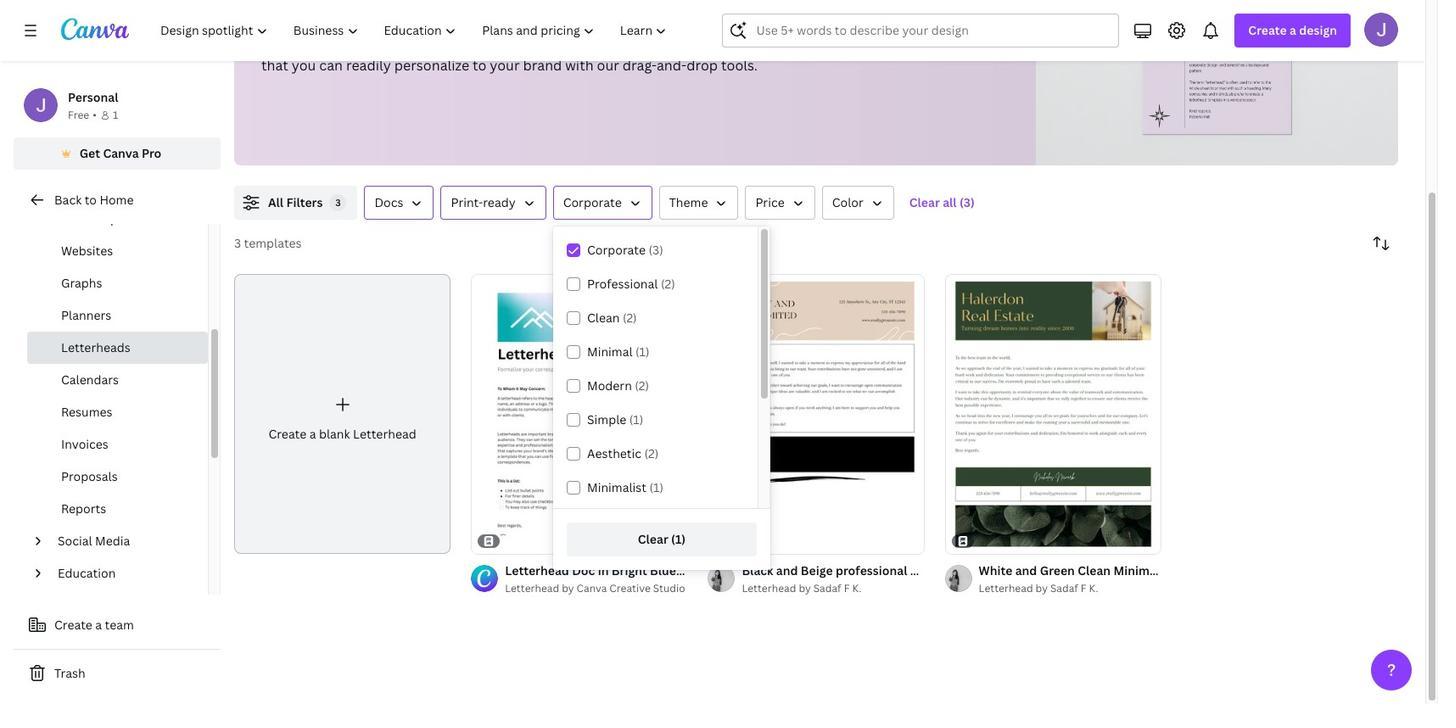 Task type: describe. For each thing, give the bounding box(es) containing it.
letterhead doc in bright blue bright purple classic professional style image
[[471, 274, 688, 554]]

get canva pro
[[79, 145, 162, 161]]

take
[[261, 34, 290, 53]]

letterhead by canva creative studio link
[[505, 580, 688, 597]]

maps
[[93, 210, 124, 227]]

minimalist
[[587, 479, 647, 496]]

social media
[[58, 533, 130, 549]]

new
[[444, 34, 471, 53]]

3 templates
[[234, 235, 302, 251]]

0 vertical spatial with
[[509, 34, 537, 53]]

clear all (3)
[[909, 194, 975, 210]]

create a team button
[[14, 608, 221, 642]]

and-
[[657, 56, 687, 75]]

create a design button
[[1235, 14, 1351, 48]]

price button
[[745, 186, 815, 220]]

studio
[[653, 581, 685, 596]]

minimal
[[587, 344, 633, 360]]

canva inside button
[[103, 145, 139, 161]]

free
[[68, 108, 89, 122]]

proposals
[[61, 468, 118, 485]]

1
[[113, 108, 118, 122]]

0 vertical spatial your
[[294, 34, 324, 53]]

0 horizontal spatial templates
[[244, 235, 302, 251]]

get canva pro button
[[14, 137, 221, 170]]

minimalist (1)
[[587, 479, 664, 496]]

1 vertical spatial to
[[473, 56, 487, 75]]

create for create a team
[[54, 617, 92, 633]]

resumes link
[[27, 396, 208, 429]]

by for black and beige professional minimalist business letterhead doc image's letterhead by sadaf f k. link
[[799, 581, 811, 596]]

modern
[[587, 378, 632, 394]]

a for blank
[[310, 426, 316, 442]]

brand
[[523, 56, 562, 75]]

filters
[[286, 194, 323, 210]]

corporate (3)
[[587, 242, 663, 258]]

a for team
[[95, 617, 102, 633]]

education
[[58, 565, 116, 581]]

print-
[[451, 194, 483, 210]]

free
[[594, 34, 620, 53]]

create a team
[[54, 617, 134, 633]]

3 filter options selected element
[[330, 194, 347, 211]]

back to home link
[[14, 183, 221, 217]]

simple
[[587, 412, 626, 428]]

social
[[58, 533, 92, 549]]

create for create a design
[[1249, 22, 1287, 38]]

websites link
[[27, 235, 208, 267]]

calendars
[[61, 372, 119, 388]]

aesthetic
[[587, 445, 642, 462]]

media
[[95, 533, 130, 549]]

home
[[100, 192, 134, 208]]

1 vertical spatial with
[[565, 56, 594, 75]]

(2) for aesthetic (2)
[[645, 445, 659, 462]]

1 horizontal spatial to
[[373, 34, 387, 53]]

print-ready
[[451, 194, 516, 210]]

black and beige professional minimalist business letterhead doc image
[[708, 274, 925, 554]]

our
[[597, 56, 619, 75]]

back to home
[[54, 192, 134, 208]]

websites
[[61, 243, 113, 259]]

clear for clear all (3)
[[909, 194, 940, 210]]

mind maps
[[61, 210, 124, 227]]

letterhead by canva creative studio
[[505, 581, 685, 596]]

theme
[[669, 194, 708, 210]]

1 vertical spatial canva
[[577, 581, 607, 596]]

trash
[[54, 665, 85, 681]]

mind maps link
[[27, 203, 208, 235]]

3 for 3 templates
[[234, 235, 241, 251]]

0 horizontal spatial to
[[85, 192, 97, 208]]

clean
[[587, 310, 620, 326]]

letterhead by sadaf f k. link for white and green clean minimalist real estate company letterhead doc image
[[979, 580, 1162, 597]]

take your letters to a whole new level with canva's free letterhead templates that you can readily personalize to your brand with our drag-and-drop tools.
[[261, 34, 762, 75]]

all
[[943, 194, 957, 210]]

corporate for corporate
[[563, 194, 622, 210]]

resumes
[[61, 404, 112, 420]]

corporate button
[[553, 186, 652, 220]]

color button
[[822, 186, 894, 220]]

all filters
[[268, 194, 323, 210]]

blank
[[319, 426, 350, 442]]

(2) for modern (2)
[[635, 378, 649, 394]]

letterhead inside create a blank letterhead element
[[353, 426, 416, 442]]

a inside take your letters to a whole new level with canva's free letterhead templates that you can readily personalize to your brand with our drag-and-drop tools.
[[391, 34, 398, 53]]

(2) for professional (2)
[[661, 276, 675, 292]]

minimal (1)
[[587, 344, 650, 360]]

planners
[[61, 307, 111, 323]]

canva's
[[540, 34, 591, 53]]

create a design
[[1249, 22, 1337, 38]]

clean (2)
[[587, 310, 637, 326]]

color
[[832, 194, 864, 210]]

graphs link
[[27, 267, 208, 300]]

social media link
[[51, 525, 198, 558]]

team
[[105, 617, 134, 633]]

aesthetic (2)
[[587, 445, 659, 462]]

invoices
[[61, 436, 108, 452]]

top level navigation element
[[149, 14, 682, 48]]

reports
[[61, 501, 106, 517]]

drop
[[687, 56, 718, 75]]

calendars link
[[27, 364, 208, 396]]

0 horizontal spatial (3)
[[649, 242, 663, 258]]

corporate for corporate (3)
[[587, 242, 646, 258]]

a for design
[[1290, 22, 1297, 38]]



Task type: locate. For each thing, give the bounding box(es) containing it.
1 vertical spatial (3)
[[649, 242, 663, 258]]

canva left creative
[[577, 581, 607, 596]]

0 vertical spatial to
[[373, 34, 387, 53]]

(3)
[[960, 194, 975, 210], [649, 242, 663, 258]]

simple (1)
[[587, 412, 643, 428]]

3 by from the left
[[1036, 581, 1048, 596]]

0 horizontal spatial 3
[[234, 235, 241, 251]]

0 vertical spatial create
[[1249, 22, 1287, 38]]

1 horizontal spatial k.
[[1089, 581, 1099, 596]]

mind
[[61, 210, 90, 227]]

(1) up studio
[[671, 531, 686, 547]]

1 horizontal spatial templates
[[696, 34, 762, 53]]

a inside create a team button
[[95, 617, 102, 633]]

(2) right professional
[[661, 276, 675, 292]]

f for black and beige professional minimalist business letterhead doc image's letterhead by sadaf f k. link
[[844, 581, 850, 596]]

2 vertical spatial create
[[54, 617, 92, 633]]

corporate up professional
[[587, 242, 646, 258]]

a inside "create a design" dropdown button
[[1290, 22, 1297, 38]]

drag-
[[623, 56, 657, 75]]

0 horizontal spatial create
[[54, 617, 92, 633]]

0 horizontal spatial f
[[844, 581, 850, 596]]

letterhead for letterhead doc in bright blue bright purple classic professional style image on the left of the page
[[505, 581, 559, 596]]

0 horizontal spatial sadaf
[[814, 581, 842, 596]]

0 horizontal spatial by
[[562, 581, 574, 596]]

your
[[294, 34, 324, 53], [490, 56, 520, 75]]

clear for clear (1)
[[638, 531, 668, 547]]

to
[[373, 34, 387, 53], [473, 56, 487, 75], [85, 192, 97, 208]]

1 letterhead templates image from the left
[[1036, 0, 1398, 165]]

1 horizontal spatial f
[[1081, 581, 1087, 596]]

that
[[261, 56, 288, 75]]

clear left all
[[909, 194, 940, 210]]

a left blank
[[310, 426, 316, 442]]

(1) for clear (1)
[[671, 531, 686, 547]]

1 vertical spatial clear
[[638, 531, 668, 547]]

to down level
[[473, 56, 487, 75]]

(1) right minimal
[[636, 344, 650, 360]]

create inside create a team button
[[54, 617, 92, 633]]

create a blank letterhead
[[269, 426, 416, 442]]

by for letterhead by sadaf f k. link corresponding to white and green clean minimalist real estate company letterhead doc image
[[1036, 581, 1048, 596]]

1 horizontal spatial canva
[[577, 581, 607, 596]]

0 vertical spatial templates
[[696, 34, 762, 53]]

a
[[1290, 22, 1297, 38], [391, 34, 398, 53], [310, 426, 316, 442], [95, 617, 102, 633]]

(3) right all
[[960, 194, 975, 210]]

1 horizontal spatial clear
[[909, 194, 940, 210]]

clear (1) button
[[567, 523, 757, 557]]

sadaf for black and beige professional minimalist business letterhead doc image's letterhead by sadaf f k. link
[[814, 581, 842, 596]]

1 sadaf from the left
[[814, 581, 842, 596]]

(1) for simple (1)
[[629, 412, 643, 428]]

create left team
[[54, 617, 92, 633]]

1 horizontal spatial your
[[490, 56, 520, 75]]

clear all (3) button
[[901, 186, 983, 220]]

a left design
[[1290, 22, 1297, 38]]

•
[[93, 108, 97, 122]]

education link
[[51, 558, 198, 590]]

personal
[[68, 89, 118, 105]]

(2) right clean
[[623, 310, 637, 326]]

Sort by button
[[1364, 227, 1398, 261]]

0 vertical spatial canva
[[103, 145, 139, 161]]

1 horizontal spatial by
[[799, 581, 811, 596]]

with down canva's
[[565, 56, 594, 75]]

design
[[1299, 22, 1337, 38]]

1 by from the left
[[562, 581, 574, 596]]

print-ready button
[[441, 186, 546, 220]]

(1) right simple
[[629, 412, 643, 428]]

1 letterhead by sadaf f k. link from the left
[[742, 580, 925, 597]]

sadaf for letterhead by sadaf f k. link corresponding to white and green clean minimalist real estate company letterhead doc image
[[1050, 581, 1078, 596]]

2 vertical spatial to
[[85, 192, 97, 208]]

(2) right aesthetic
[[645, 445, 659, 462]]

whole
[[401, 34, 441, 53]]

reports link
[[27, 493, 208, 525]]

modern (2)
[[587, 378, 649, 394]]

corporate up corporate (3)
[[563, 194, 622, 210]]

free •
[[68, 108, 97, 122]]

1 vertical spatial create
[[269, 426, 307, 442]]

can
[[319, 56, 343, 75]]

letterhead by sadaf f k. link for black and beige professional minimalist business letterhead doc image
[[742, 580, 925, 597]]

letterhead by sadaf f k. for letterhead by sadaf f k. link corresponding to white and green clean minimalist real estate company letterhead doc image
[[979, 581, 1099, 596]]

docs button
[[364, 186, 434, 220]]

white and green clean minimalist real estate company letterhead doc image
[[945, 274, 1162, 554]]

(3) up professional (2)
[[649, 242, 663, 258]]

(1) for minimalist (1)
[[650, 479, 664, 496]]

create
[[1249, 22, 1287, 38], [269, 426, 307, 442], [54, 617, 92, 633]]

docs
[[375, 194, 403, 210]]

(1) right minimalist
[[650, 479, 664, 496]]

professional
[[587, 276, 658, 292]]

k.
[[852, 581, 862, 596], [1089, 581, 1099, 596]]

ready
[[483, 194, 516, 210]]

(2)
[[661, 276, 675, 292], [623, 310, 637, 326], [635, 378, 649, 394], [645, 445, 659, 462]]

0 vertical spatial 3
[[335, 196, 341, 209]]

k. for white and green clean minimalist real estate company letterhead doc image
[[1089, 581, 1099, 596]]

2 k. from the left
[[1089, 581, 1099, 596]]

create inside "create a design" dropdown button
[[1249, 22, 1287, 38]]

level
[[474, 34, 505, 53]]

create inside create a blank letterhead element
[[269, 426, 307, 442]]

(3) inside button
[[960, 194, 975, 210]]

k. for black and beige professional minimalist business letterhead doc image
[[852, 581, 862, 596]]

0 horizontal spatial with
[[509, 34, 537, 53]]

templates inside take your letters to a whole new level with canva's free letterhead templates that you can readily personalize to your brand with our drag-and-drop tools.
[[696, 34, 762, 53]]

1 horizontal spatial sadaf
[[1050, 581, 1078, 596]]

0 vertical spatial clear
[[909, 194, 940, 210]]

1 vertical spatial 3
[[234, 235, 241, 251]]

tools.
[[721, 56, 758, 75]]

to up readily
[[373, 34, 387, 53]]

creative
[[610, 581, 651, 596]]

1 horizontal spatial with
[[565, 56, 594, 75]]

0 horizontal spatial letterhead by sadaf f k.
[[742, 581, 862, 596]]

0 horizontal spatial k.
[[852, 581, 862, 596]]

by
[[562, 581, 574, 596], [799, 581, 811, 596], [1036, 581, 1048, 596]]

(1) for minimal (1)
[[636, 344, 650, 360]]

canva left pro
[[103, 145, 139, 161]]

clear up studio
[[638, 531, 668, 547]]

canva
[[103, 145, 139, 161], [577, 581, 607, 596]]

jacob simon image
[[1364, 13, 1398, 47]]

letterheads
[[61, 339, 130, 356]]

professional (2)
[[587, 276, 675, 292]]

2 by from the left
[[799, 581, 811, 596]]

letterhead templates image
[[1036, 0, 1398, 165], [1143, 0, 1292, 135]]

2 letterhead by sadaf f k. from the left
[[979, 581, 1099, 596]]

invoices link
[[27, 429, 208, 461]]

create a blank letterhead element
[[234, 274, 451, 554]]

letterhead for white and green clean minimalist real estate company letterhead doc image
[[979, 581, 1033, 596]]

1 vertical spatial your
[[490, 56, 520, 75]]

Search search field
[[756, 14, 1109, 47]]

templates up the tools.
[[696, 34, 762, 53]]

a inside create a blank letterhead element
[[310, 426, 316, 442]]

(2) for clean (2)
[[623, 310, 637, 326]]

create left blank
[[269, 426, 307, 442]]

f for letterhead by sadaf f k. link corresponding to white and green clean minimalist real estate company letterhead doc image
[[1081, 581, 1087, 596]]

0 horizontal spatial your
[[294, 34, 324, 53]]

letterhead inside letterhead by canva creative studio link
[[505, 581, 559, 596]]

templates
[[696, 34, 762, 53], [244, 235, 302, 251]]

letterhead by sadaf f k. link
[[742, 580, 925, 597], [979, 580, 1162, 597]]

2 horizontal spatial create
[[1249, 22, 1287, 38]]

1 horizontal spatial (3)
[[960, 194, 975, 210]]

create left design
[[1249, 22, 1287, 38]]

0 horizontal spatial letterhead by sadaf f k. link
[[742, 580, 925, 597]]

0 horizontal spatial clear
[[638, 531, 668, 547]]

clear (1)
[[638, 531, 686, 547]]

corporate inside button
[[563, 194, 622, 210]]

1 k. from the left
[[852, 581, 862, 596]]

a left team
[[95, 617, 102, 633]]

templates down all
[[244, 235, 302, 251]]

0 vertical spatial (3)
[[960, 194, 975, 210]]

1 horizontal spatial create
[[269, 426, 307, 442]]

back
[[54, 192, 82, 208]]

3 inside 'element'
[[335, 196, 341, 209]]

(1) inside clear (1) button
[[671, 531, 686, 547]]

personalize
[[394, 56, 469, 75]]

your up you
[[294, 34, 324, 53]]

pro
[[142, 145, 162, 161]]

your down level
[[490, 56, 520, 75]]

1 vertical spatial templates
[[244, 235, 302, 251]]

1 horizontal spatial letterhead by sadaf f k. link
[[979, 580, 1162, 597]]

with up brand
[[509, 34, 537, 53]]

1 letterhead by sadaf f k. from the left
[[742, 581, 862, 596]]

all
[[268, 194, 284, 210]]

2 f from the left
[[1081, 581, 1087, 596]]

1 horizontal spatial 3
[[335, 196, 341, 209]]

readily
[[346, 56, 391, 75]]

2 letterhead templates image from the left
[[1143, 0, 1292, 135]]

letterhead by sadaf f k.
[[742, 581, 862, 596], [979, 581, 1099, 596]]

2 horizontal spatial by
[[1036, 581, 1048, 596]]

0 horizontal spatial canva
[[103, 145, 139, 161]]

3 for 3
[[335, 196, 341, 209]]

create for create a blank letterhead
[[269, 426, 307, 442]]

2 letterhead by sadaf f k. link from the left
[[979, 580, 1162, 597]]

a left whole
[[391, 34, 398, 53]]

price
[[756, 194, 785, 210]]

1 horizontal spatial letterhead by sadaf f k.
[[979, 581, 1099, 596]]

letterhead for black and beige professional minimalist business letterhead doc image
[[742, 581, 796, 596]]

graphs
[[61, 275, 102, 291]]

0 vertical spatial corporate
[[563, 194, 622, 210]]

(2) right modern
[[635, 378, 649, 394]]

None search field
[[723, 14, 1120, 48]]

create a blank letterhead link
[[234, 274, 451, 554]]

theme button
[[659, 186, 739, 220]]

to up mind maps
[[85, 192, 97, 208]]

proposals link
[[27, 461, 208, 493]]

1 f from the left
[[844, 581, 850, 596]]

2 sadaf from the left
[[1050, 581, 1078, 596]]

2 horizontal spatial to
[[473, 56, 487, 75]]

letterhead by sadaf f k. for black and beige professional minimalist business letterhead doc image's letterhead by sadaf f k. link
[[742, 581, 862, 596]]

you
[[292, 56, 316, 75]]

1 vertical spatial corporate
[[587, 242, 646, 258]]

corporate
[[563, 194, 622, 210], [587, 242, 646, 258]]

by for letterhead by canva creative studio link
[[562, 581, 574, 596]]

letterhead
[[624, 34, 692, 53]]



Task type: vqa. For each thing, say whether or not it's contained in the screenshot.
first By from the right
yes



